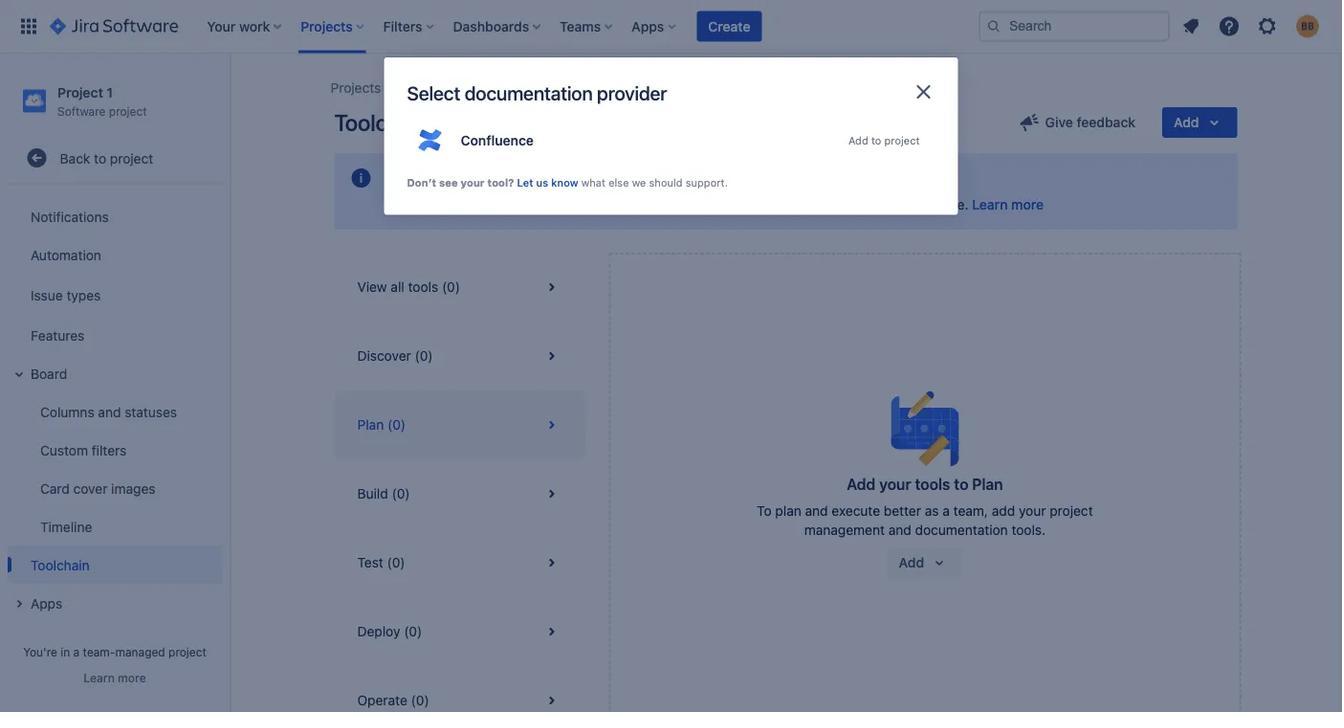 Task type: describe. For each thing, give the bounding box(es) containing it.
custom filters link
[[19, 431, 222, 469]]

to for welcome
[[458, 169, 472, 187]]

let
[[517, 176, 534, 189]]

1 vertical spatial a
[[73, 645, 80, 659]]

view all tools (0) button
[[335, 253, 586, 322]]

test
[[357, 555, 384, 570]]

test (0) button
[[335, 528, 586, 597]]

1 for project 1
[[452, 80, 458, 96]]

0 vertical spatial toolchain
[[335, 109, 430, 136]]

create banner
[[0, 0, 1343, 54]]

group containing access
[[4, 115, 222, 628]]

(0) for deploy (0)
[[404, 624, 422, 639]]

(0) for plan (0)
[[388, 417, 406, 433]]

project 1 link
[[404, 77, 458, 100]]

for
[[523, 197, 540, 212]]

what
[[582, 176, 606, 189]]

toolchain link
[[8, 546, 222, 584]]

card cover images link
[[19, 469, 222, 507]]

apps button
[[8, 584, 222, 622]]

all inside the welcome to your project toolchain discover integrations for your tools, connect work to your project, and manage it all right here. learn more
[[888, 197, 902, 212]]

project inside select documentation provider dialog
[[885, 134, 920, 147]]

projects
[[331, 80, 381, 96]]

plan (0)
[[357, 417, 406, 433]]

confluence
[[461, 133, 534, 148]]

notifications
[[31, 208, 109, 224]]

create
[[709, 18, 751, 34]]

plan
[[776, 503, 802, 519]]

discover (0)
[[357, 348, 433, 364]]

discover (0) button
[[335, 322, 586, 391]]

card
[[40, 480, 70, 496]]

team-
[[83, 645, 115, 659]]

build (0)
[[357, 486, 410, 502]]

manage
[[824, 197, 873, 212]]

learn more
[[84, 671, 146, 684]]

access link
[[8, 159, 222, 197]]

primary element
[[11, 0, 979, 53]]

types
[[66, 287, 101, 303]]

else
[[609, 176, 629, 189]]

project 1
[[404, 80, 458, 96]]

back
[[60, 150, 90, 166]]

apps
[[31, 595, 62, 611]]

connect
[[612, 197, 662, 212]]

all inside button
[[391, 279, 405, 295]]

learn inside the welcome to your project toolchain discover integrations for your tools, connect work to your project, and manage it all right here. learn more
[[973, 197, 1008, 212]]

operate
[[357, 693, 408, 708]]

and inside group
[[98, 404, 121, 420]]

(0) for test (0)
[[387, 555, 405, 570]]

build (0) button
[[335, 459, 586, 528]]

software
[[57, 104, 106, 118]]

select
[[407, 82, 461, 104]]

1 for project 1 software project
[[107, 84, 113, 100]]

support.
[[686, 176, 728, 189]]

give
[[1046, 114, 1074, 130]]

tools,
[[574, 197, 608, 212]]

here.
[[938, 197, 969, 212]]

plan inside add your tools to plan to plan and execute better as a team, add your project management and documentation tools.
[[973, 475, 1004, 493]]

project inside the welcome to your project toolchain discover integrations for your tools, connect work to your project, and manage it all right here. learn more
[[512, 169, 562, 187]]

1 horizontal spatial learn more button
[[973, 195, 1044, 214]]

(0) for discover (0)
[[415, 348, 433, 364]]

(0) for build (0)
[[392, 486, 410, 502]]

statuses
[[125, 404, 177, 420]]

issue types
[[31, 287, 101, 303]]

your inside select documentation provider dialog
[[461, 176, 485, 189]]

more inside the welcome to your project toolchain discover integrations for your tools, connect work to your project, and manage it all right here. learn more
[[1012, 197, 1044, 212]]

operate (0) button
[[335, 666, 586, 712]]

us
[[536, 176, 549, 189]]

feedback
[[1077, 114, 1136, 130]]

custom
[[40, 442, 88, 458]]

team,
[[954, 503, 989, 519]]

you're
[[23, 645, 57, 659]]

project for project settings
[[481, 80, 524, 96]]

settings
[[528, 80, 578, 96]]

add to project
[[849, 134, 920, 147]]

integrations
[[446, 197, 519, 212]]

as
[[925, 503, 939, 519]]

project for project 1
[[404, 80, 448, 96]]

1 vertical spatial learn more button
[[84, 670, 146, 685]]

to for back
[[94, 150, 106, 166]]

don't see your tool? let us know what else we should support.
[[407, 176, 728, 189]]

board button
[[8, 354, 222, 393]]

let us know button
[[517, 175, 579, 190]]

images
[[111, 480, 156, 496]]

provider
[[597, 82, 668, 104]]

build
[[357, 486, 388, 502]]

filters
[[92, 442, 127, 458]]

project inside back to project link
[[110, 150, 153, 166]]

give feedback
[[1046, 114, 1136, 130]]



Task type: locate. For each thing, give the bounding box(es) containing it.
(0) down discover (0)
[[388, 417, 406, 433]]

project
[[109, 104, 147, 118], [885, 134, 920, 147], [110, 150, 153, 166], [512, 169, 562, 187], [1050, 503, 1094, 519], [169, 645, 207, 659]]

cover
[[73, 480, 108, 496]]

in
[[61, 645, 70, 659]]

more
[[1012, 197, 1044, 212], [118, 671, 146, 684]]

2 horizontal spatial project
[[481, 80, 524, 96]]

to
[[872, 134, 882, 147], [94, 150, 106, 166], [458, 169, 472, 187], [699, 197, 712, 212], [955, 475, 969, 493]]

add inside add your tools to plan to plan and execute better as a team, add your project management and documentation tools.
[[847, 475, 876, 493]]

1 horizontal spatial a
[[943, 503, 950, 519]]

1 vertical spatial more
[[118, 671, 146, 684]]

0 horizontal spatial learn
[[84, 671, 115, 684]]

1 horizontal spatial plan
[[973, 475, 1004, 493]]

0 horizontal spatial tools
[[408, 279, 439, 295]]

deploy (0) button
[[335, 597, 586, 666]]

documentation down team,
[[916, 522, 1009, 538]]

project down close modal icon
[[885, 134, 920, 147]]

more down managed
[[118, 671, 146, 684]]

work
[[666, 197, 696, 212]]

(0) right "build"
[[392, 486, 410, 502]]

add for your
[[847, 475, 876, 493]]

timeline
[[40, 519, 92, 534]]

create button
[[697, 11, 762, 42]]

project settings link
[[481, 77, 578, 100]]

0 horizontal spatial plan
[[357, 417, 384, 433]]

a right in
[[73, 645, 80, 659]]

toolchain down timeline
[[31, 557, 90, 573]]

0 horizontal spatial documentation
[[465, 82, 593, 104]]

1 horizontal spatial project
[[404, 80, 448, 96]]

all right view
[[391, 279, 405, 295]]

(0) down view all tools (0)
[[415, 348, 433, 364]]

1 vertical spatial add
[[847, 475, 876, 493]]

0 vertical spatial discover
[[388, 197, 442, 212]]

to inside add your tools to plan to plan and execute better as a team, add your project management and documentation tools.
[[955, 475, 969, 493]]

to up integrations
[[458, 169, 472, 187]]

add up execute
[[847, 475, 876, 493]]

1 horizontal spatial documentation
[[916, 522, 1009, 538]]

add your tools to plan to plan and execute better as a team, add your project management and documentation tools.
[[757, 475, 1094, 538]]

discover inside button
[[357, 348, 411, 364]]

to up it
[[872, 134, 882, 147]]

welcome
[[388, 169, 454, 187]]

0 vertical spatial a
[[943, 503, 950, 519]]

tools up as
[[915, 475, 951, 493]]

0 horizontal spatial all
[[391, 279, 405, 295]]

project inside add your tools to plan to plan and execute better as a team, add your project management and documentation tools.
[[1050, 503, 1094, 519]]

add
[[992, 503, 1016, 519]]

1 horizontal spatial more
[[1012, 197, 1044, 212]]

columns and statuses
[[40, 404, 177, 420]]

to up team,
[[955, 475, 969, 493]]

back to project link
[[8, 139, 222, 177]]

0 vertical spatial more
[[1012, 197, 1044, 212]]

give feedback button
[[1008, 107, 1148, 138]]

plan up "build"
[[357, 417, 384, 433]]

1 horizontal spatial toolchain
[[335, 109, 430, 136]]

(0) for operate (0)
[[411, 693, 429, 708]]

add up manage
[[849, 134, 869, 147]]

tool?
[[488, 176, 514, 189]]

better
[[884, 503, 922, 519]]

view
[[357, 279, 387, 295]]

toolchain inside 'link'
[[31, 557, 90, 573]]

issue types link
[[8, 274, 222, 316]]

confluence image
[[415, 125, 446, 156]]

execute
[[832, 503, 881, 519]]

0 horizontal spatial a
[[73, 645, 80, 659]]

0 horizontal spatial more
[[118, 671, 146, 684]]

toolchain
[[566, 169, 632, 187]]

0 horizontal spatial project
[[57, 84, 103, 100]]

tools
[[408, 279, 439, 295], [915, 475, 951, 493]]

tools right view
[[408, 279, 439, 295]]

right
[[906, 197, 934, 212]]

board
[[31, 365, 67, 381]]

tools inside add your tools to plan to plan and execute better as a team, add your project management and documentation tools.
[[915, 475, 951, 493]]

1 vertical spatial all
[[391, 279, 405, 295]]

timeline link
[[19, 507, 222, 546]]

0 vertical spatial add
[[849, 134, 869, 147]]

1 horizontal spatial 1
[[452, 80, 458, 96]]

plan (0) button
[[335, 391, 586, 459]]

plan inside button
[[357, 417, 384, 433]]

and right project, at the right of the page
[[797, 197, 820, 212]]

(0) right deploy
[[404, 624, 422, 639]]

group
[[4, 115, 222, 628]]

project
[[404, 80, 448, 96], [481, 80, 524, 96], [57, 84, 103, 100]]

project left the settings
[[481, 80, 524, 96]]

tools inside button
[[408, 279, 439, 295]]

to
[[757, 503, 772, 519]]

discover
[[388, 197, 442, 212], [357, 348, 411, 364]]

toolchain
[[335, 109, 430, 136], [31, 557, 90, 573]]

deploy
[[357, 624, 401, 639]]

learn right here.
[[973, 197, 1008, 212]]

search image
[[987, 19, 1002, 34]]

notifications link
[[8, 197, 222, 236]]

to right back
[[94, 150, 106, 166]]

welcome to your project toolchain discover integrations for your tools, connect work to your project, and manage it all right here. learn more
[[388, 169, 1044, 212]]

project right add
[[1050, 503, 1094, 519]]

project right software
[[109, 104, 147, 118]]

all
[[888, 197, 902, 212], [391, 279, 405, 295]]

1 horizontal spatial tools
[[915, 475, 951, 493]]

managed
[[115, 645, 165, 659]]

your
[[476, 169, 508, 187], [461, 176, 485, 189], [543, 197, 571, 212], [715, 197, 743, 212], [880, 475, 912, 493], [1019, 503, 1047, 519]]

(0) right operate
[[411, 693, 429, 708]]

0 horizontal spatial toolchain
[[31, 557, 90, 573]]

project inside project 1 software project
[[57, 84, 103, 100]]

0 vertical spatial learn
[[973, 197, 1008, 212]]

documentation up confluence
[[465, 82, 593, 104]]

1 horizontal spatial all
[[888, 197, 902, 212]]

see
[[439, 176, 458, 189]]

a inside add your tools to plan to plan and execute better as a team, add your project management and documentation tools.
[[943, 503, 950, 519]]

0 vertical spatial plan
[[357, 417, 384, 433]]

(0) up "discover (0)" button on the left of the page
[[442, 279, 460, 295]]

it
[[877, 197, 885, 212]]

and
[[797, 197, 820, 212], [98, 404, 121, 420], [806, 503, 829, 519], [889, 522, 912, 538]]

automation
[[31, 247, 101, 263]]

project settings
[[481, 80, 578, 96]]

add inside select documentation provider dialog
[[849, 134, 869, 147]]

0 vertical spatial documentation
[[465, 82, 593, 104]]

to for add
[[872, 134, 882, 147]]

and inside the welcome to your project toolchain discover integrations for your tools, connect work to your project, and manage it all right here. learn more
[[797, 197, 820, 212]]

more right here.
[[1012, 197, 1044, 212]]

all right it
[[888, 197, 902, 212]]

operate (0)
[[357, 693, 429, 708]]

project right managed
[[169, 645, 207, 659]]

project right back
[[110, 150, 153, 166]]

back to project
[[60, 150, 153, 166]]

project up software
[[57, 84, 103, 100]]

0 vertical spatial learn more button
[[973, 195, 1044, 214]]

tools for (0)
[[408, 279, 439, 295]]

to down support.
[[699, 197, 712, 212]]

learn down team-
[[84, 671, 115, 684]]

to inside select documentation provider dialog
[[872, 134, 882, 147]]

tools.
[[1012, 522, 1046, 538]]

and right plan
[[806, 503, 829, 519]]

project 1 software project
[[57, 84, 147, 118]]

1 vertical spatial documentation
[[916, 522, 1009, 538]]

you're in a team-managed project
[[23, 645, 207, 659]]

Search field
[[979, 11, 1171, 42]]

project,
[[746, 197, 794, 212]]

discover inside the welcome to your project toolchain discover integrations for your tools, connect work to your project, and manage it all right here. learn more
[[388, 197, 442, 212]]

1 vertical spatial toolchain
[[31, 557, 90, 573]]

project up for in the top of the page
[[512, 169, 562, 187]]

1 vertical spatial learn
[[84, 671, 115, 684]]

custom filters
[[40, 442, 127, 458]]

projects link
[[331, 77, 381, 100]]

learn
[[973, 197, 1008, 212], [84, 671, 115, 684]]

1 vertical spatial tools
[[915, 475, 951, 493]]

toolchain down projects link
[[335, 109, 430, 136]]

0 vertical spatial all
[[888, 197, 902, 212]]

project up confluence icon
[[404, 80, 448, 96]]

add for to
[[849, 134, 869, 147]]

expand image
[[8, 363, 31, 386]]

test (0)
[[357, 555, 405, 570]]

(0)
[[442, 279, 460, 295], [415, 348, 433, 364], [388, 417, 406, 433], [392, 486, 410, 502], [387, 555, 405, 570], [404, 624, 422, 639], [411, 693, 429, 708]]

select documentation provider
[[407, 82, 668, 104]]

plan
[[357, 417, 384, 433], [973, 475, 1004, 493]]

card cover images
[[40, 480, 156, 496]]

discover up plan (0)
[[357, 348, 411, 364]]

know
[[552, 176, 579, 189]]

1 horizontal spatial learn
[[973, 197, 1008, 212]]

and up filters
[[98, 404, 121, 420]]

1 vertical spatial discover
[[357, 348, 411, 364]]

view all tools (0)
[[357, 279, 460, 295]]

close modal image
[[913, 80, 936, 103]]

tools for to
[[915, 475, 951, 493]]

a right as
[[943, 503, 950, 519]]

features
[[31, 327, 84, 343]]

1 inside project 1 software project
[[107, 84, 113, 100]]

documentation inside add your tools to plan to plan and execute better as a team, add your project management and documentation tools.
[[916, 522, 1009, 538]]

1 vertical spatial plan
[[973, 475, 1004, 493]]

should
[[649, 176, 683, 189]]

learn more button right here.
[[973, 195, 1044, 214]]

and down 'better' at the right bottom of the page
[[889, 522, 912, 538]]

columns and statuses link
[[19, 393, 222, 431]]

features link
[[8, 316, 222, 354]]

(0) right "test"
[[387, 555, 405, 570]]

don't
[[407, 176, 437, 189]]

0 vertical spatial tools
[[408, 279, 439, 295]]

project inside project 1 software project
[[109, 104, 147, 118]]

documentation inside dialog
[[465, 82, 593, 104]]

columns
[[40, 404, 94, 420]]

0 horizontal spatial learn more button
[[84, 670, 146, 685]]

automation link
[[8, 236, 222, 274]]

learn more button down you're in a team-managed project
[[84, 670, 146, 685]]

jira software image
[[50, 15, 178, 38], [50, 15, 178, 38]]

select documentation provider dialog
[[384, 57, 959, 215]]

issue
[[31, 287, 63, 303]]

a
[[943, 503, 950, 519], [73, 645, 80, 659]]

discover down "don't"
[[388, 197, 442, 212]]

0 horizontal spatial 1
[[107, 84, 113, 100]]

plan up add
[[973, 475, 1004, 493]]



Task type: vqa. For each thing, say whether or not it's contained in the screenshot.
all to the bottom
yes



